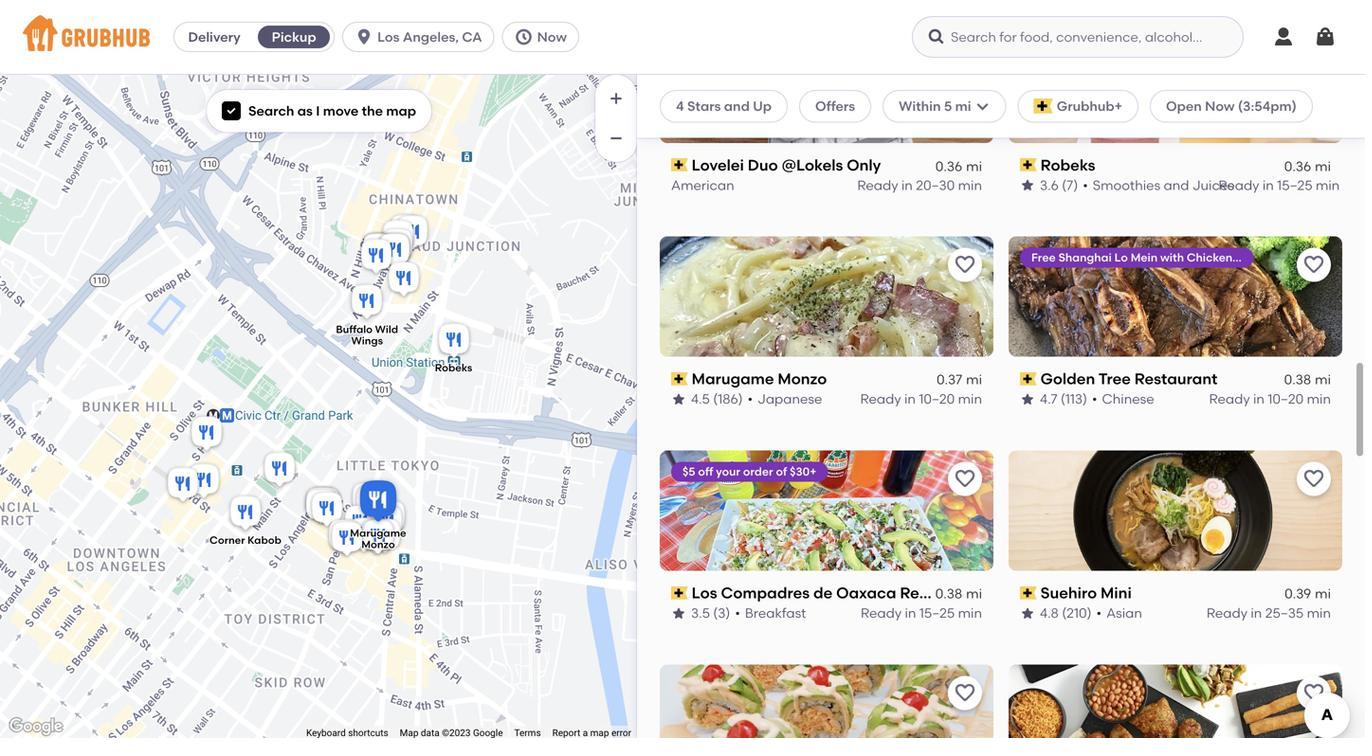 Task type: vqa. For each thing, say whether or not it's contained in the screenshot.


Task type: locate. For each thing, give the bounding box(es) containing it.
los left angeles,
[[378, 29, 400, 45]]

star icon image
[[1020, 178, 1036, 193], [671, 392, 687, 407], [1020, 392, 1036, 407], [671, 606, 687, 621], [1020, 606, 1036, 621]]

ready down only in the right top of the page
[[858, 177, 899, 193]]

1 vertical spatial 0.38 mi
[[936, 586, 982, 603]]

angeles,
[[403, 29, 459, 45]]

ready in 10–20 min for marugame monzo
[[861, 391, 982, 408]]

0 horizontal spatial ready in 15–25 min
[[861, 606, 982, 622]]

4.5
[[691, 391, 710, 408]]

korea bbq house image
[[303, 487, 340, 529]]

delivery
[[188, 29, 241, 45]]

0.36 down (3:54pm)
[[1285, 158, 1312, 174]]

0 horizontal spatial 0.38 mi
[[936, 586, 982, 603]]

robeks image
[[435, 321, 473, 363]]

oaxaca
[[837, 584, 897, 603]]

15–25
[[1278, 177, 1313, 193], [920, 606, 955, 622]]

ready down oaxaca
[[861, 606, 902, 622]]

hachioji craft & vegan ramen image
[[349, 480, 387, 522]]

mi for duo
[[967, 158, 982, 174]]

free shanghai lo mein with chicken 雞 撈 麵 with your order o
[[1032, 251, 1366, 265]]

1 vertical spatial marugame monzo
[[350, 527, 406, 551]]

in for golden tree restaurant
[[1254, 391, 1265, 408]]

save this restaurant button for suehiro mini logo
[[1297, 462, 1331, 497]]

1 horizontal spatial svg image
[[927, 28, 946, 46]]

o
[[1365, 251, 1366, 265]]

de
[[814, 584, 833, 603]]

0.36 for lovelei duo @lokels only
[[936, 158, 963, 174]]

svg image
[[927, 28, 946, 46], [975, 99, 991, 114], [226, 105, 237, 117]]

corner kabob image
[[227, 494, 265, 535]]

0 horizontal spatial 0.36 mi
[[936, 158, 982, 174]]

order left of
[[743, 465, 774, 479]]

• right (186)
[[748, 391, 753, 408]]

marugame monzo image
[[356, 477, 401, 528]]

subscription pass image for lovelei duo @lokels only
[[671, 158, 688, 172]]

1 horizontal spatial 0.38 mi
[[1285, 372, 1331, 388]]

ready in 15–25 min for robeks
[[1219, 177, 1340, 193]]

robeks
[[1041, 156, 1096, 174], [435, 362, 473, 374]]

svg image left search
[[226, 105, 237, 117]]

suehiro mini image
[[378, 226, 416, 268]]

0.38 mi
[[1285, 372, 1331, 388], [936, 586, 982, 603]]

• right '(3)'
[[735, 606, 740, 622]]

(113)
[[1061, 391, 1088, 408]]

1 horizontal spatial your
[[1305, 251, 1329, 265]]

lovelei duo @lokels only image
[[359, 231, 397, 273]]

0 horizontal spatial 0.38
[[936, 586, 963, 603]]

el pollo loco image
[[185, 461, 223, 503]]

4
[[676, 98, 684, 114]]

takoyaki tanota image
[[364, 503, 402, 545]]

ready up 雞
[[1219, 177, 1260, 193]]

0 horizontal spatial 10–20
[[919, 391, 955, 408]]

3.5
[[691, 606, 710, 622]]

your
[[1305, 251, 1329, 265], [716, 465, 741, 479]]

4.8 (210)
[[1040, 606, 1092, 622]]

golden tree restaurant
[[1041, 370, 1218, 389]]

star icon image left 4.8
[[1020, 606, 1036, 621]]

los inside button
[[378, 29, 400, 45]]

1 vertical spatial now
[[1206, 98, 1235, 114]]

lo
[[1115, 251, 1128, 265]]

marugame inside the map region
[[350, 527, 406, 540]]

your right off
[[716, 465, 741, 479]]

Search for food, convenience, alcohol... search field
[[912, 16, 1244, 58]]

offers
[[816, 98, 855, 114]]

• japanese
[[748, 391, 823, 408]]

0 vertical spatial marugame monzo
[[692, 370, 827, 389]]

@lokels
[[782, 156, 843, 174]]

mi for monzo
[[967, 372, 982, 388]]

move
[[323, 103, 359, 119]]

2 0.36 from the left
[[1285, 158, 1312, 174]]

subscription pass image for robeks
[[1020, 158, 1037, 172]]

1 horizontal spatial 0.38
[[1285, 372, 1312, 388]]

0.38 for golden tree restaurant
[[1285, 372, 1312, 388]]

1 vertical spatial marugame
[[350, 527, 406, 540]]

marugame monzo
[[692, 370, 827, 389], [350, 527, 406, 551]]

1 horizontal spatial 0.36
[[1285, 158, 1312, 174]]

subscription pass image up american
[[671, 158, 688, 172]]

0.38
[[1285, 372, 1312, 388], [936, 586, 963, 603]]

free
[[1032, 251, 1056, 265]]

1 vertical spatial and
[[1164, 177, 1190, 193]]

(3)
[[713, 606, 731, 622]]

0 vertical spatial ready in 15–25 min
[[1219, 177, 1340, 193]]

• right (7)
[[1083, 177, 1088, 193]]

mi
[[956, 98, 972, 114], [967, 158, 982, 174], [1315, 158, 1331, 174], [967, 372, 982, 388], [1315, 372, 1331, 388], [967, 586, 982, 603], [1315, 586, 1331, 603]]

as
[[298, 103, 313, 119]]

hill street bar & restaurant image
[[188, 414, 226, 456]]

los compadres de oaxaca restaurante logo image
[[660, 451, 994, 571]]

1 0.36 mi from the left
[[936, 158, 982, 174]]

subscription pass image left suehiro
[[1020, 587, 1037, 600]]

save this restaurant image for the zencu sushi & grill logo on the bottom of page's 'save this restaurant' button
[[954, 682, 977, 705]]

ready left the 25–35
[[1207, 606, 1248, 622]]

svg image inside main navigation navigation
[[927, 28, 946, 46]]

1 horizontal spatial 10–20
[[1268, 391, 1304, 408]]

0 vertical spatial 15–25
[[1278, 177, 1313, 193]]

sushi gala image
[[368, 503, 406, 545]]

1 vertical spatial 15–25
[[920, 606, 955, 622]]

kabob
[[248, 535, 282, 547]]

1 horizontal spatial 0.36 mi
[[1285, 158, 1331, 174]]

save this restaurant image
[[954, 40, 977, 62], [1303, 40, 1326, 62], [954, 254, 977, 277], [1303, 254, 1326, 277], [954, 468, 977, 491], [1303, 682, 1326, 705]]

1 vertical spatial los
[[692, 584, 717, 603]]

• smoothies and juices
[[1083, 177, 1235, 193]]

0 vertical spatial monzo
[[778, 370, 827, 389]]

ready in 15–25 min
[[1219, 177, 1340, 193], [861, 606, 982, 622]]

subscription pass image down "grubhub plus flag logo" on the right top of page
[[1020, 158, 1037, 172]]

corner
[[210, 535, 245, 547]]

search
[[248, 103, 294, 119]]

within 5 mi
[[899, 98, 972, 114]]

and for stars
[[724, 98, 750, 114]]

• right (210)
[[1097, 606, 1102, 622]]

min for suehiro mini
[[1307, 606, 1331, 622]]

15–25 for robeks
[[1278, 177, 1313, 193]]

ready in 15–25 min for los compadres de oaxaca restaurante
[[861, 606, 982, 622]]

2 0.36 mi from the left
[[1285, 158, 1331, 174]]

1 0.36 from the left
[[936, 158, 963, 174]]

robeks inside the map region
[[435, 362, 473, 374]]

google image
[[5, 715, 67, 739]]

0 horizontal spatial and
[[724, 98, 750, 114]]

15–25 right juices
[[1278, 177, 1313, 193]]

1 horizontal spatial order
[[1332, 251, 1362, 265]]

20–30
[[916, 177, 955, 193]]

1 horizontal spatial monzo
[[778, 370, 827, 389]]

map region
[[0, 0, 733, 739]]

1 horizontal spatial 15–25
[[1278, 177, 1313, 193]]

subscription pass image for suehiro mini
[[1020, 587, 1037, 600]]

2 horizontal spatial svg image
[[975, 99, 991, 114]]

1 horizontal spatial ready in 15–25 min
[[1219, 177, 1340, 193]]

order left o
[[1332, 251, 1362, 265]]

4 stars and up
[[676, 98, 772, 114]]

2 with from the left
[[1278, 251, 1302, 265]]

2 10–20 from the left
[[1268, 391, 1304, 408]]

ready right japanese in the bottom of the page
[[861, 391, 902, 408]]

save this restaurant button for marugame monzo logo
[[948, 248, 982, 282]]

0 vertical spatial 0.38 mi
[[1285, 372, 1331, 388]]

• right (113)
[[1092, 391, 1098, 408]]

your right "麵" at right
[[1305, 251, 1329, 265]]

save this restaurant image for 'save this restaurant' button associated with suehiro mini logo
[[1303, 468, 1326, 491]]

star icon image left 3.6
[[1020, 178, 1036, 193]]

subscription pass image
[[671, 373, 688, 386]]

•
[[1083, 177, 1088, 193], [748, 391, 753, 408], [1092, 391, 1098, 408], [735, 606, 740, 622], [1097, 606, 1102, 622]]

0 horizontal spatial marugame
[[350, 527, 406, 540]]

tree
[[1099, 370, 1131, 389]]

star icon image for los compadres de oaxaca restaurante
[[671, 606, 687, 621]]

1 horizontal spatial now
[[1206, 98, 1235, 114]]

star icon image for suehiro mini
[[1020, 606, 1036, 621]]

• for los compadres de oaxaca restaurante
[[735, 606, 740, 622]]

0.38 mi for golden tree restaurant
[[1285, 372, 1331, 388]]

ready for lovelei duo @lokels only
[[858, 177, 899, 193]]

1 horizontal spatial ready in 10–20 min
[[1210, 391, 1331, 408]]

with right "麵" at right
[[1278, 251, 1302, 265]]

restaurante
[[900, 584, 993, 603]]

0 vertical spatial now
[[537, 29, 567, 45]]

svg image
[[1273, 26, 1295, 48], [1314, 26, 1337, 48], [355, 28, 374, 46], [515, 28, 534, 46]]

0.36 mi down (3:54pm)
[[1285, 158, 1331, 174]]

0.39
[[1285, 586, 1312, 603]]

1 horizontal spatial and
[[1164, 177, 1190, 193]]

1 vertical spatial save this restaurant image
[[954, 682, 977, 705]]

min
[[958, 177, 982, 193], [1316, 177, 1340, 193], [958, 391, 982, 408], [1307, 391, 1331, 408], [958, 606, 982, 622], [1307, 606, 1331, 622]]

mi for compadres
[[967, 586, 982, 603]]

order
[[1332, 251, 1362, 265], [743, 465, 774, 479]]

now right open
[[1206, 98, 1235, 114]]

1 horizontal spatial robeks
[[1041, 156, 1096, 174]]

0 vertical spatial order
[[1332, 251, 1362, 265]]

0 vertical spatial your
[[1305, 251, 1329, 265]]

pickup
[[272, 29, 316, 45]]

1 ready in 10–20 min from the left
[[861, 391, 982, 408]]

0 horizontal spatial with
[[1161, 251, 1184, 265]]

1 horizontal spatial with
[[1278, 251, 1302, 265]]

svg image inside now button
[[515, 28, 534, 46]]

0 horizontal spatial marugame monzo
[[350, 527, 406, 551]]

svg image right 5
[[975, 99, 991, 114]]

monzo
[[778, 370, 827, 389], [362, 538, 395, 551]]

and
[[724, 98, 750, 114], [1164, 177, 1190, 193]]

ready in 15–25 min up "麵" at right
[[1219, 177, 1340, 193]]

within
[[899, 98, 941, 114]]

los angeles, ca button
[[342, 22, 502, 52]]

1 horizontal spatial save this restaurant image
[[1303, 468, 1326, 491]]

ready for marugame monzo
[[861, 391, 902, 408]]

ready in 25–35 min
[[1207, 606, 1331, 622]]

1 vertical spatial ready in 15–25 min
[[861, 606, 982, 622]]

0 vertical spatial save this restaurant image
[[1303, 468, 1326, 491]]

0.39 mi
[[1285, 586, 1331, 603]]

1 horizontal spatial marugame monzo
[[692, 370, 827, 389]]

0 vertical spatial marugame
[[692, 370, 774, 389]]

buffalo wild wings image
[[348, 282, 386, 324]]

suehiro mini
[[1041, 584, 1132, 603]]

marugame monzo inside the map region
[[350, 527, 406, 551]]

1 10–20 from the left
[[919, 391, 955, 408]]

ready in 20–30 min
[[858, 177, 982, 193]]

ready in 10–20 min for golden tree restaurant
[[1210, 391, 1331, 408]]

ready in 15–25 min down restaurante at bottom right
[[861, 606, 982, 622]]

star icon image down subscription pass image
[[671, 392, 687, 407]]

0 horizontal spatial 0.36
[[936, 158, 963, 174]]

0.36 up 20–30
[[936, 158, 963, 174]]

25–35
[[1266, 606, 1304, 622]]

star icon image left 4.7
[[1020, 392, 1036, 407]]

save this restaurant button
[[948, 34, 982, 68], [1297, 34, 1331, 68], [948, 248, 982, 282], [1297, 248, 1331, 282], [948, 462, 982, 497], [1297, 462, 1331, 497], [948, 677, 982, 711], [1297, 677, 1331, 711]]

svg image up within 5 mi
[[927, 28, 946, 46]]

1 with from the left
[[1161, 251, 1184, 265]]

suehiro mini logo image
[[1009, 451, 1343, 571]]

1 horizontal spatial los
[[692, 584, 717, 603]]

1 vertical spatial monzo
[[362, 538, 395, 551]]

min for los compadres de oaxaca restaurante
[[958, 606, 982, 622]]

0.36 mi
[[936, 158, 982, 174], [1285, 158, 1331, 174]]

save this restaurant image for robeks logo
[[1303, 40, 1326, 62]]

suehiro
[[1041, 584, 1097, 603]]

in for suehiro mini
[[1251, 606, 1263, 622]]

stars
[[688, 98, 721, 114]]

with
[[1161, 251, 1184, 265], [1278, 251, 1302, 265]]

and left "up"
[[724, 98, 750, 114]]

0 vertical spatial los
[[378, 29, 400, 45]]

2 ready in 10–20 min from the left
[[1210, 391, 1331, 408]]

1 vertical spatial your
[[716, 465, 741, 479]]

abc seafood restaurant image
[[394, 213, 431, 255]]

golden
[[1041, 370, 1096, 389]]

pickup button
[[254, 22, 334, 52]]

0 horizontal spatial los
[[378, 29, 400, 45]]

0 vertical spatial and
[[724, 98, 750, 114]]

lovelei
[[692, 156, 744, 174]]

15–25 down restaurante at bottom right
[[920, 606, 955, 622]]

los up 3.5
[[692, 584, 717, 603]]

wild
[[375, 323, 398, 336]]

open now (3:54pm)
[[1166, 98, 1297, 114]]

1 vertical spatial 0.38
[[936, 586, 963, 603]]

ready down restaurant
[[1210, 391, 1251, 408]]

now
[[537, 29, 567, 45], [1206, 98, 1235, 114]]

0 horizontal spatial your
[[716, 465, 741, 479]]

restaurant
[[1135, 370, 1218, 389]]

star icon image left 3.5
[[671, 606, 687, 621]]

ready in 10–20 min
[[861, 391, 982, 408], [1210, 391, 1331, 408]]

subscription pass image
[[671, 158, 688, 172], [1020, 158, 1037, 172], [1020, 373, 1037, 386], [671, 587, 688, 600], [1020, 587, 1037, 600]]

robeks logo image
[[1009, 23, 1343, 143]]

subscription pass image left the compadres
[[671, 587, 688, 600]]

now right ca
[[537, 29, 567, 45]]

star icon image for robeks
[[1020, 178, 1036, 193]]

save this restaurant button for el pollo loco logo
[[1297, 677, 1331, 711]]

(7)
[[1062, 177, 1079, 193]]

and left juices
[[1164, 177, 1190, 193]]

0 horizontal spatial now
[[537, 29, 567, 45]]

0 horizontal spatial save this restaurant image
[[954, 682, 977, 705]]

with right mein
[[1161, 251, 1184, 265]]

1 vertical spatial robeks
[[435, 362, 473, 374]]

rakkan image
[[371, 498, 409, 540]]

0 horizontal spatial order
[[743, 465, 774, 479]]

0 horizontal spatial monzo
[[362, 538, 395, 551]]

minus icon image
[[607, 129, 626, 148]]

in for marugame monzo
[[905, 391, 916, 408]]

0 horizontal spatial 15–25
[[920, 606, 955, 622]]

0.36
[[936, 158, 963, 174], [1285, 158, 1312, 174]]

0 horizontal spatial robeks
[[435, 362, 473, 374]]

los
[[378, 29, 400, 45], [692, 584, 717, 603]]

save this restaurant image
[[1303, 468, 1326, 491], [954, 682, 977, 705]]

subscription pass image left golden
[[1020, 373, 1037, 386]]

0.36 mi up 20–30
[[936, 158, 982, 174]]

0 horizontal spatial ready in 10–20 min
[[861, 391, 982, 408]]

0 vertical spatial 0.38
[[1285, 372, 1312, 388]]

min for marugame monzo
[[958, 391, 982, 408]]



Task type: describe. For each thing, give the bounding box(es) containing it.
• for suehiro mini
[[1097, 606, 1102, 622]]

los compadres de oaxaca restaurante image
[[376, 231, 413, 273]]

intiraymi peruvian restaurant image
[[385, 259, 423, 301]]

min for golden tree restaurant
[[1307, 391, 1331, 408]]

golden tree restaurant image
[[376, 231, 413, 273]]

3.6 (7)
[[1040, 177, 1079, 193]]

buffalo
[[336, 323, 373, 336]]

4.5 (186)
[[691, 391, 743, 408]]

chinese
[[1102, 391, 1155, 408]]

ramen maruya image
[[366, 516, 404, 558]]

save this restaurant button for the zencu sushi & grill logo on the bottom of page
[[948, 677, 982, 711]]

the
[[362, 103, 383, 119]]

american
[[671, 177, 735, 193]]

save this restaurant image for lovelei duo @lokels only logo
[[954, 40, 977, 62]]

two hands corn dogs image
[[358, 517, 395, 559]]

star icon image for marugame monzo
[[671, 392, 687, 407]]

in for los compadres de oaxaca restaurante
[[905, 606, 917, 622]]

sharp tea image
[[305, 485, 343, 527]]

min for lovelei duo @lokels only
[[958, 177, 982, 193]]

of
[[776, 465, 787, 479]]

in for robeks
[[1263, 177, 1274, 193]]

phoenix chinese cuisine image
[[387, 212, 425, 254]]

los compadres de oaxaca restaurante
[[692, 584, 993, 603]]

los for los angeles, ca
[[378, 29, 400, 45]]

ramen yamadaya image
[[345, 515, 383, 557]]

4.7
[[1040, 391, 1058, 408]]

juices
[[1193, 177, 1235, 193]]

3.6
[[1040, 177, 1059, 193]]

breakfast
[[745, 606, 807, 622]]

撈
[[1250, 251, 1261, 265]]

zencu sushi & grill image
[[341, 503, 379, 545]]

4.8
[[1040, 606, 1059, 622]]

subscription pass image for golden tree restaurant
[[1020, 373, 1037, 386]]

el pollo loco logo image
[[1009, 665, 1343, 739]]

0.36 mi for lovelei duo @lokels only
[[936, 158, 982, 174]]

• chinese
[[1092, 391, 1155, 408]]

• for robeks
[[1083, 177, 1088, 193]]

monzo inside marugame monzo
[[362, 538, 395, 551]]

shanghai
[[1059, 251, 1112, 265]]

the kroft image
[[358, 237, 395, 278]]

$5 off your order of $30+
[[683, 465, 817, 479]]

save this restaurant image for el pollo loco logo
[[1303, 682, 1326, 705]]

雞
[[1236, 251, 1247, 265]]

map
[[386, 103, 416, 119]]

mini
[[1101, 584, 1132, 603]]

0.37 mi
[[937, 372, 982, 388]]

grubhub+
[[1057, 98, 1123, 114]]

0.37
[[937, 372, 963, 388]]

麵
[[1264, 251, 1275, 265]]

rice & nori image
[[303, 485, 340, 527]]

orochon ramen image
[[305, 485, 343, 527]]

minon cake image
[[379, 218, 417, 259]]

1 horizontal spatial marugame
[[692, 370, 774, 389]]

now button
[[502, 22, 587, 52]]

los for los compadres de oaxaca restaurante
[[692, 584, 717, 603]]

10–20 for golden tree restaurant
[[1268, 391, 1304, 408]]

3.5 (3)
[[691, 606, 731, 622]]

corner kabob
[[210, 535, 282, 547]]

buffalo wild wings
[[336, 323, 398, 347]]

i
[[316, 103, 320, 119]]

0.36 mi for robeks
[[1285, 158, 1331, 174]]

$30+
[[790, 465, 817, 479]]

mi for mini
[[1315, 586, 1331, 603]]

only
[[847, 156, 881, 174]]

ca
[[462, 29, 482, 45]]

0.38 mi for los compadres de oaxaca restaurante
[[936, 586, 982, 603]]

zencu sushi & grill logo image
[[660, 665, 994, 739]]

smoothies
[[1093, 177, 1161, 193]]

it's curry time la image
[[359, 231, 397, 273]]

(210)
[[1062, 606, 1092, 622]]

senor fish image
[[261, 450, 299, 492]]

duo
[[748, 156, 778, 174]]

10–20 for marugame monzo
[[919, 391, 955, 408]]

lovelei duo @lokels only logo image
[[660, 23, 994, 143]]

in for lovelei duo @lokels only
[[902, 177, 913, 193]]

star icon image for golden tree restaurant
[[1020, 392, 1036, 407]]

compadres
[[721, 584, 810, 603]]

up
[[753, 98, 772, 114]]

open
[[1166, 98, 1202, 114]]

4.7 (113)
[[1040, 391, 1088, 408]]

los angeles, ca
[[378, 29, 482, 45]]

0 vertical spatial robeks
[[1041, 156, 1096, 174]]

$5
[[683, 465, 696, 479]]

save this restaurant button for lovelei duo @lokels only logo
[[948, 34, 982, 68]]

search as i move the map
[[248, 103, 416, 119]]

golden tree restaurant logo image
[[1009, 237, 1343, 357]]

wings
[[351, 335, 383, 347]]

kouraku image
[[325, 517, 363, 559]]

ready for robeks
[[1219, 177, 1260, 193]]

jin china bistro image
[[308, 490, 346, 532]]

marugame monzo logo image
[[660, 237, 994, 357]]

svg image inside los angeles, ca button
[[355, 28, 374, 46]]

0.36 for robeks
[[1285, 158, 1312, 174]]

ready for golden tree restaurant
[[1210, 391, 1251, 408]]

(186)
[[713, 391, 743, 408]]

0.38 for los compadres de oaxaca restaurante
[[936, 586, 963, 603]]

5
[[944, 98, 952, 114]]

japanese
[[758, 391, 823, 408]]

samimi image
[[359, 231, 397, 273]]

and for smoothies
[[1164, 177, 1190, 193]]

now inside button
[[537, 29, 567, 45]]

gong cha little tokyo image
[[328, 519, 366, 561]]

min for robeks
[[1316, 177, 1340, 193]]

sushi and teri image
[[359, 517, 397, 559]]

15–25 for los compadres de oaxaca restaurante
[[920, 606, 955, 622]]

ready for los compadres de oaxaca restaurante
[[861, 606, 902, 622]]

(3:54pm)
[[1238, 98, 1297, 114]]

• for marugame monzo
[[748, 391, 753, 408]]

off
[[698, 465, 714, 479]]

1 vertical spatial order
[[743, 465, 774, 479]]

daikokuya little tokyo image
[[353, 483, 391, 525]]

grubhub plus flag logo image
[[1034, 99, 1053, 114]]

lovelei duo @lokels only
[[692, 156, 881, 174]]

mein
[[1131, 251, 1158, 265]]

subscription pass image for los compadres de oaxaca restaurante
[[671, 587, 688, 600]]

chicken
[[1187, 251, 1233, 265]]

save this restaurant image for marugame monzo logo
[[954, 254, 977, 277]]

asian
[[1107, 606, 1143, 622]]

shiku image
[[164, 465, 202, 507]]

delivery button
[[175, 22, 254, 52]]

0 horizontal spatial svg image
[[226, 105, 237, 117]]

main navigation navigation
[[0, 0, 1366, 75]]

save this restaurant button for robeks logo
[[1297, 34, 1331, 68]]

• for golden tree restaurant
[[1092, 391, 1098, 408]]

mi for tree
[[1315, 372, 1331, 388]]

ready for suehiro mini
[[1207, 606, 1248, 622]]

plus icon image
[[607, 89, 626, 108]]

• breakfast
[[735, 606, 807, 622]]



